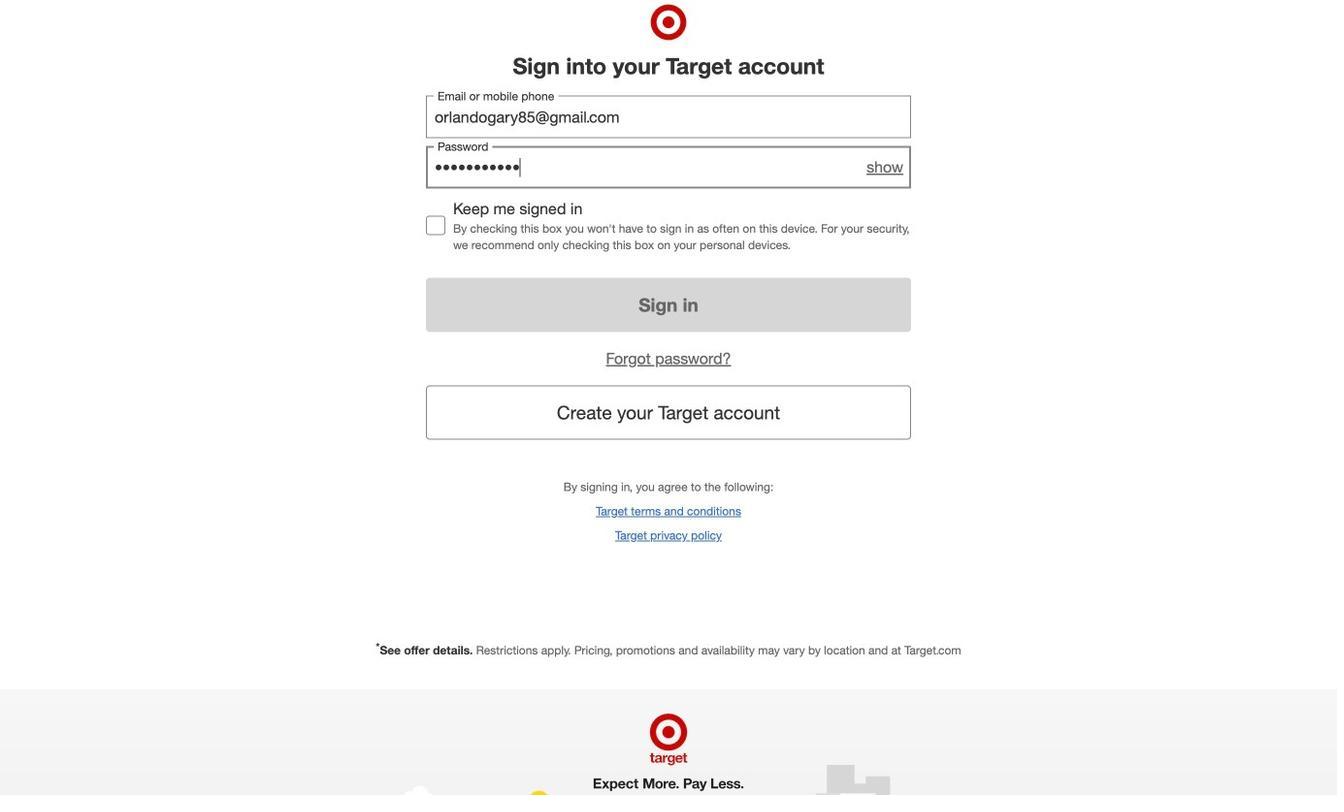 Task type: vqa. For each thing, say whether or not it's contained in the screenshot.
Add
no



Task type: locate. For each thing, give the bounding box(es) containing it.
target: expect more. pay less. image
[[396, 690, 941, 796]]

None password field
[[426, 146, 911, 189]]

None text field
[[426, 96, 911, 138]]

None checkbox
[[426, 216, 445, 235]]



